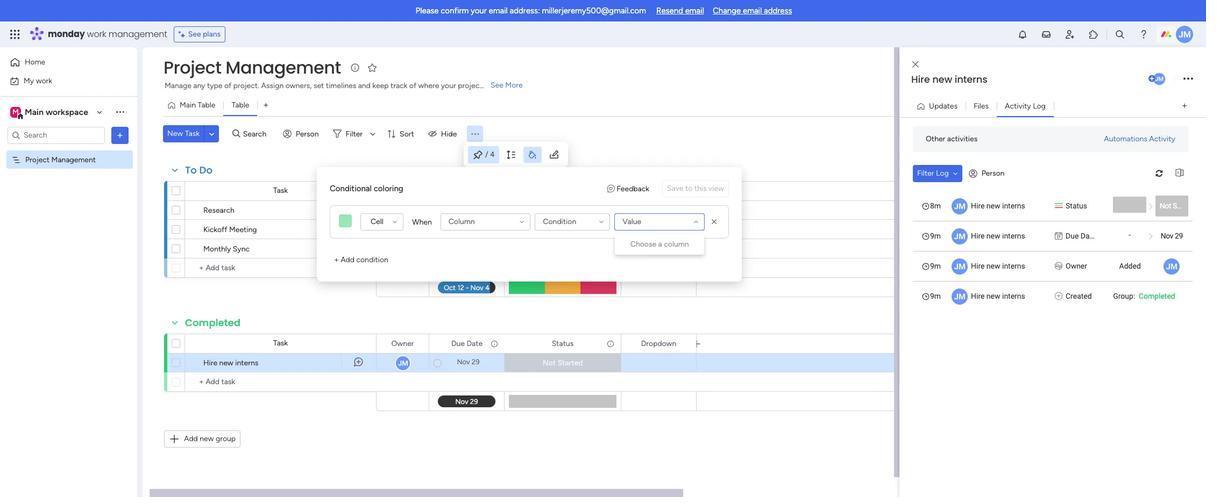 Task type: locate. For each thing, give the bounding box(es) containing it.
1 horizontal spatial email
[[685, 6, 704, 16]]

0 horizontal spatial email
[[489, 6, 508, 16]]

person button right 'search' 'field'
[[279, 125, 325, 143]]

table button
[[224, 97, 257, 114]]

task
[[185, 129, 200, 138], [273, 186, 288, 195], [273, 339, 288, 348]]

0 horizontal spatial person button
[[279, 125, 325, 143]]

close image
[[913, 61, 919, 69]]

project management up project.
[[164, 55, 341, 80]]

/
[[485, 150, 488, 159]]

main inside workspace selection element
[[25, 107, 44, 117]]

date
[[1081, 232, 1096, 240], [467, 339, 483, 348]]

0 vertical spatial work
[[87, 28, 106, 40]]

status
[[1066, 201, 1087, 210], [552, 339, 574, 348]]

hide button
[[424, 125, 463, 143]]

add to favorites image
[[367, 62, 378, 73]]

1 horizontal spatial completed
[[1139, 292, 1175, 300]]

table down project.
[[232, 101, 249, 110]]

1 vertical spatial due date
[[451, 339, 483, 348]]

help image
[[1139, 29, 1149, 40]]

started
[[1173, 201, 1196, 210], [558, 359, 583, 368]]

29
[[1175, 232, 1183, 240], [472, 358, 480, 366]]

To Do field
[[182, 164, 215, 178]]

Dropdown field
[[638, 185, 679, 197], [638, 338, 679, 350]]

2 vertical spatial owner
[[391, 339, 414, 348]]

1 vertical spatial your
[[441, 81, 456, 90]]

1 horizontal spatial status
[[1066, 201, 1087, 210]]

table down any
[[198, 101, 215, 110]]

4 inside / 4 dropdown button
[[490, 150, 495, 159]]

not started down status field on the bottom left of the page
[[543, 359, 583, 368]]

activities
[[947, 135, 978, 144]]

my
[[24, 76, 34, 85]]

9m for due date
[[930, 232, 941, 240]]

jeremy miller image
[[1176, 26, 1193, 43], [1152, 72, 1166, 86]]

project
[[458, 81, 482, 90]]

log for filter log
[[936, 169, 949, 178]]

v2 done deadline image
[[433, 225, 442, 235]]

email left the address:
[[489, 6, 508, 16]]

1 horizontal spatial main
[[180, 101, 196, 110]]

1 horizontal spatial not started
[[1160, 201, 1196, 210]]

0 horizontal spatial completed
[[185, 316, 241, 330]]

1 horizontal spatial see
[[491, 81, 504, 90]]

0 horizontal spatial log
[[936, 169, 949, 178]]

0 horizontal spatial 29
[[472, 358, 480, 366]]

2 email from the left
[[685, 6, 704, 16]]

0 vertical spatial 9m
[[930, 232, 941, 240]]

angle down image
[[209, 130, 214, 138], [953, 170, 958, 177]]

Search in workspace field
[[23, 129, 90, 142]]

not started down export to excel image
[[1160, 201, 1196, 210]]

2 owner field from the top
[[389, 338, 417, 350]]

0 vertical spatial nov 29
[[1161, 232, 1183, 240]]

save to this view
[[667, 184, 724, 193]]

m
[[12, 107, 19, 116]]

1 vertical spatial owner
[[1066, 262, 1087, 270]]

main
[[180, 101, 196, 110], [25, 107, 44, 117]]

hide
[[441, 129, 457, 139]]

email right 'change'
[[743, 6, 762, 16]]

filter left arrow down icon
[[346, 129, 363, 139]]

project up any
[[164, 55, 221, 80]]

due date inside 'list box'
[[1066, 232, 1096, 240]]

of
[[224, 81, 231, 90], [409, 81, 417, 90]]

options image
[[115, 130, 125, 141]]

see
[[188, 30, 201, 39], [491, 81, 504, 90]]

8m
[[930, 201, 941, 210]]

0 vertical spatial started
[[1173, 201, 1196, 210]]

2 of from the left
[[409, 81, 417, 90]]

+ Add task text field
[[190, 376, 371, 389]]

1 horizontal spatial work
[[87, 28, 106, 40]]

hire new interns for status
[[971, 201, 1025, 210]]

nov inside 'list box'
[[1161, 232, 1174, 240]]

1 vertical spatial management
[[51, 155, 96, 164]]

table
[[198, 101, 215, 110], [232, 101, 249, 110]]

1 vertical spatial not
[[543, 359, 556, 368]]

home button
[[6, 54, 116, 71]]

monthly sync
[[203, 245, 250, 254]]

0 horizontal spatial management
[[51, 155, 96, 164]]

0 vertical spatial not started
[[1160, 201, 1196, 210]]

1 horizontal spatial date
[[1081, 232, 1096, 240]]

1 vertical spatial due
[[451, 339, 465, 348]]

new inside button
[[200, 435, 214, 444]]

save to this view button
[[662, 180, 729, 197]]

1 vertical spatial owner field
[[389, 338, 417, 350]]

nov for not started
[[457, 358, 470, 366]]

1 horizontal spatial person button
[[965, 165, 1011, 182]]

new
[[933, 73, 952, 86], [987, 201, 1001, 210], [987, 232, 1001, 240], [987, 262, 1001, 270], [987, 292, 1001, 300], [219, 359, 233, 368], [200, 435, 214, 444]]

1 vertical spatial nov 29
[[457, 358, 480, 366]]

dapulse addbtn image
[[1149, 75, 1156, 82]]

1 email from the left
[[489, 6, 508, 16]]

management
[[109, 28, 167, 40]]

workspace selection element
[[10, 106, 90, 120]]

1 horizontal spatial log
[[1033, 101, 1046, 111]]

management
[[226, 55, 341, 80], [51, 155, 96, 164]]

due
[[1066, 232, 1079, 240], [451, 339, 465, 348]]

invite members image
[[1065, 29, 1076, 40]]

3 9m from the top
[[930, 292, 941, 300]]

1 dropdown from the top
[[641, 186, 677, 196]]

0 vertical spatial log
[[1033, 101, 1046, 111]]

column information image
[[606, 187, 615, 196], [490, 340, 499, 348]]

1 9m from the top
[[930, 232, 941, 240]]

2 9m from the top
[[930, 262, 941, 270]]

of right track at the top left of the page
[[409, 81, 417, 90]]

monthly
[[203, 245, 231, 254]]

activity
[[1005, 101, 1031, 111], [1149, 134, 1176, 143]]

change email address
[[713, 6, 792, 16]]

work right my
[[36, 76, 52, 85]]

sort
[[400, 129, 414, 139]]

hire new interns for due date
[[971, 232, 1025, 240]]

project management list box
[[0, 149, 137, 314]]

hire new interns
[[911, 73, 988, 86], [971, 201, 1025, 210], [971, 232, 1025, 240], [971, 262, 1025, 270], [971, 292, 1025, 300], [203, 359, 258, 368]]

email right resend
[[685, 6, 704, 16]]

hire for status
[[971, 201, 985, 210]]

1 horizontal spatial 4
[[490, 150, 495, 159]]

apps image
[[1088, 29, 1099, 40]]

done
[[554, 225, 572, 234]]

2 dropdown field from the top
[[638, 338, 679, 350]]

see inside 'link'
[[491, 81, 504, 90]]

0 horizontal spatial main
[[25, 107, 44, 117]]

0 vertical spatial angle down image
[[209, 130, 214, 138]]

1 vertical spatial started
[[558, 359, 583, 368]]

main table
[[180, 101, 215, 110]]

Owner field
[[389, 185, 417, 197], [389, 338, 417, 350]]

1 vertical spatial not started
[[543, 359, 583, 368]]

hire for owner
[[971, 262, 985, 270]]

add left group
[[184, 435, 198, 444]]

2 vertical spatial 9m
[[930, 292, 941, 300]]

inbox image
[[1041, 29, 1052, 40]]

dropdown field left to
[[638, 185, 679, 197]]

dapulse drag 2 image
[[901, 261, 905, 273]]

1 horizontal spatial column information image
[[606, 187, 615, 196]]

coloring
[[374, 184, 403, 194]]

+ add condition
[[334, 256, 388, 265]]

0 vertical spatial date
[[1081, 232, 1096, 240]]

oct
[[458, 224, 470, 232]]

1 vertical spatial person
[[982, 169, 1005, 178]]

sync
[[233, 245, 250, 254]]

0 vertical spatial jeremy miller image
[[1176, 26, 1193, 43]]

dropdown right column information image
[[641, 339, 677, 348]]

workspace
[[46, 107, 88, 117]]

main inside main table button
[[180, 101, 196, 110]]

hire new interns for created
[[971, 292, 1025, 300]]

due date
[[1066, 232, 1096, 240], [451, 339, 483, 348]]

hire
[[911, 73, 930, 86], [971, 201, 985, 210], [971, 232, 985, 240], [971, 262, 985, 270], [971, 292, 985, 300], [203, 359, 217, 368]]

1 vertical spatial 9m
[[930, 262, 941, 270]]

1 vertical spatial column information image
[[490, 340, 499, 348]]

search everything image
[[1115, 29, 1126, 40]]

see left 'more'
[[491, 81, 504, 90]]

nov 4
[[459, 206, 478, 214]]

workspace image
[[10, 106, 21, 118]]

hire for due date
[[971, 232, 985, 240]]

2 vertical spatial task
[[273, 339, 288, 348]]

1 horizontal spatial project management
[[164, 55, 341, 80]]

new task
[[167, 129, 200, 138]]

angle down image inside filter log button
[[953, 170, 958, 177]]

home
[[25, 58, 45, 67]]

1 dropdown field from the top
[[638, 185, 679, 197]]

0 vertical spatial column information image
[[606, 187, 615, 196]]

2 horizontal spatial email
[[743, 6, 762, 16]]

0 horizontal spatial 4
[[474, 206, 478, 214]]

0 horizontal spatial not
[[543, 359, 556, 368]]

see left plans
[[188, 30, 201, 39]]

option
[[0, 150, 137, 152]]

this
[[694, 184, 707, 193]]

31
[[472, 224, 479, 232]]

0 horizontal spatial nov 29
[[457, 358, 480, 366]]

add new group
[[184, 435, 236, 444]]

add
[[341, 256, 355, 265], [184, 435, 198, 444]]

dropdown for completed
[[641, 339, 677, 348]]

0 horizontal spatial angle down image
[[209, 130, 214, 138]]

1 vertical spatial filter
[[917, 169, 934, 178]]

0 vertical spatial your
[[471, 6, 487, 16]]

due date inside field
[[451, 339, 483, 348]]

0 horizontal spatial jeremy miller image
[[1152, 72, 1166, 86]]

1 vertical spatial dropdown field
[[638, 338, 679, 350]]

1 horizontal spatial of
[[409, 81, 417, 90]]

filter inside "popup button"
[[346, 129, 363, 139]]

interns for due date
[[1002, 232, 1025, 240]]

1 horizontal spatial filter
[[917, 169, 934, 178]]

conditional coloring
[[330, 184, 403, 194]]

column information image right due date field
[[490, 340, 499, 348]]

interns for status
[[1002, 201, 1025, 210]]

0 vertical spatial 29
[[1175, 232, 1183, 240]]

millerjeremy500@gmail.com
[[542, 6, 646, 16]]

condition
[[356, 256, 388, 265]]

1 horizontal spatial person
[[982, 169, 1005, 178]]

to
[[185, 164, 197, 177]]

automations
[[1104, 134, 1148, 143]]

3 email from the left
[[743, 6, 762, 16]]

29 inside 'list box'
[[1175, 232, 1183, 240]]

task inside button
[[185, 129, 200, 138]]

jeremy miller image right help icon
[[1176, 26, 1193, 43]]

angle down image right the filter log
[[953, 170, 958, 177]]

0 vertical spatial owner field
[[389, 185, 417, 197]]

list box
[[913, 191, 1196, 311]]

0 horizontal spatial project management
[[25, 155, 96, 164]]

filter up 8m
[[917, 169, 934, 178]]

it
[[581, 206, 585, 215]]

track
[[391, 81, 408, 90]]

your right where at the top left
[[441, 81, 456, 90]]

1 vertical spatial 4
[[474, 206, 478, 214]]

task for completed
[[273, 339, 288, 348]]

1 vertical spatial work
[[36, 76, 52, 85]]

your right "confirm"
[[471, 6, 487, 16]]

work inside button
[[36, 76, 52, 85]]

angle down image left "v2 search" image
[[209, 130, 214, 138]]

main workspace
[[25, 107, 88, 117]]

2 dropdown from the top
[[641, 339, 677, 348]]

0 vertical spatial completed
[[1139, 292, 1175, 300]]

main for main table
[[180, 101, 196, 110]]

owner
[[391, 186, 414, 196], [1066, 262, 1087, 270], [391, 339, 414, 348]]

4 up column
[[474, 206, 478, 214]]

project management down search in workspace field
[[25, 155, 96, 164]]

management down search in workspace field
[[51, 155, 96, 164]]

project down search in workspace field
[[25, 155, 50, 164]]

2 vertical spatial nov
[[457, 358, 470, 366]]

management inside list box
[[51, 155, 96, 164]]

remove sort image
[[709, 217, 720, 228]]

person button down the activities
[[965, 165, 1011, 182]]

activity down hire new interns field
[[1005, 101, 1031, 111]]

0 horizontal spatial your
[[441, 81, 456, 90]]

1 horizontal spatial jeremy miller image
[[1176, 26, 1193, 43]]

management up 'assign'
[[226, 55, 341, 80]]

0 horizontal spatial of
[[224, 81, 231, 90]]

working on it
[[540, 206, 585, 215]]

0 vertical spatial see
[[188, 30, 201, 39]]

arrow down image
[[366, 128, 379, 140]]

add new group button
[[164, 431, 241, 448]]

1 vertical spatial dropdown
[[641, 339, 677, 348]]

timelines
[[326, 81, 356, 90]]

0 horizontal spatial date
[[467, 339, 483, 348]]

Status field
[[549, 338, 576, 350]]

task for to do
[[273, 186, 288, 195]]

column information image left feedback
[[606, 187, 615, 196]]

interns inside field
[[955, 73, 988, 86]]

started inside 'list box'
[[1173, 201, 1196, 210]]

1 vertical spatial angle down image
[[953, 170, 958, 177]]

work right monday
[[87, 28, 106, 40]]

updates button
[[913, 98, 966, 115]]

0 vertical spatial owner
[[391, 186, 414, 196]]

4 right /
[[490, 150, 495, 159]]

not
[[1160, 201, 1171, 210], [543, 359, 556, 368]]

Due Date field
[[449, 338, 485, 350]]

0 horizontal spatial add
[[184, 435, 198, 444]]

1 vertical spatial status
[[552, 339, 574, 348]]

started down export to excel image
[[1173, 201, 1196, 210]]

+ Add task text field
[[190, 262, 371, 275]]

kickoff
[[203, 225, 227, 235]]

workspace options image
[[115, 107, 125, 117]]

activity up refresh image
[[1149, 134, 1176, 143]]

1 vertical spatial activity
[[1149, 134, 1176, 143]]

filter inside button
[[917, 169, 934, 178]]

to
[[685, 184, 693, 193]]

new inside field
[[933, 73, 952, 86]]

0 vertical spatial dropdown field
[[638, 185, 679, 197]]

0 horizontal spatial project
[[25, 155, 50, 164]]

0 vertical spatial dropdown
[[641, 186, 677, 196]]

owner for first owner field from the bottom of the page
[[391, 339, 414, 348]]

email for change email address
[[743, 6, 762, 16]]

other
[[926, 135, 946, 144]]

1 vertical spatial person button
[[965, 165, 1011, 182]]

see inside button
[[188, 30, 201, 39]]

1 horizontal spatial due date
[[1066, 232, 1096, 240]]

automations activity button
[[1100, 130, 1180, 148]]

work for monday
[[87, 28, 106, 40]]

updates
[[929, 101, 958, 111]]

1 vertical spatial project management
[[25, 155, 96, 164]]

1 horizontal spatial activity
[[1149, 134, 1176, 143]]

not down status field on the bottom left of the page
[[543, 359, 556, 368]]

of right type
[[224, 81, 231, 90]]

dropdown field right column information image
[[638, 338, 679, 350]]

jeremy miller image left options icon
[[1152, 72, 1166, 86]]

log down hire new interns field
[[1033, 101, 1046, 111]]

your
[[471, 6, 487, 16], [441, 81, 456, 90]]

1 owner field from the top
[[389, 185, 417, 197]]

9m
[[930, 232, 941, 240], [930, 262, 941, 270], [930, 292, 941, 300]]

0 horizontal spatial filter
[[346, 129, 363, 139]]

project management inside list box
[[25, 155, 96, 164]]

dropdown left to
[[641, 186, 677, 196]]

main down manage
[[180, 101, 196, 110]]

see for see more
[[491, 81, 504, 90]]

add right +
[[341, 256, 355, 265]]

log up 8m
[[936, 169, 949, 178]]

1 horizontal spatial not
[[1160, 201, 1171, 210]]

filter log button
[[913, 165, 962, 182]]

column
[[664, 240, 689, 249]]

v2 user feedback image
[[607, 184, 615, 193]]

not down refresh image
[[1160, 201, 1171, 210]]

interns for created
[[1002, 292, 1025, 300]]

1 vertical spatial nov
[[1161, 232, 1174, 240]]

started down status field on the bottom left of the page
[[558, 359, 583, 368]]

0 vertical spatial 4
[[490, 150, 495, 159]]

filter for filter
[[346, 129, 363, 139]]

1 vertical spatial completed
[[185, 316, 241, 330]]

work
[[87, 28, 106, 40], [36, 76, 52, 85]]

main right workspace "icon"
[[25, 107, 44, 117]]

1 horizontal spatial table
[[232, 101, 249, 110]]

date inside field
[[467, 339, 483, 348]]

created
[[1066, 292, 1092, 300]]

0 vertical spatial task
[[185, 129, 200, 138]]



Task type: vqa. For each thing, say whether or not it's contained in the screenshot.
LOTTIE ANIMATION image
no



Task type: describe. For each thing, give the bounding box(es) containing it.
project inside list box
[[25, 155, 50, 164]]

dropdown field for completed
[[638, 338, 679, 350]]

1 horizontal spatial nov 29
[[1161, 232, 1183, 240]]

see plans button
[[174, 26, 226, 43]]

see for see plans
[[188, 30, 201, 39]]

see more
[[491, 81, 523, 90]]

filter for filter log
[[917, 169, 934, 178]]

choose a column
[[631, 240, 689, 249]]

1 table from the left
[[198, 101, 215, 110]]

research
[[203, 206, 234, 215]]

0 vertical spatial management
[[226, 55, 341, 80]]

add view image
[[1183, 102, 1187, 110]]

please
[[416, 6, 439, 16]]

save
[[667, 184, 684, 193]]

confirm
[[441, 6, 469, 16]]

where
[[418, 81, 439, 90]]

1 vertical spatial jeremy miller image
[[1152, 72, 1166, 86]]

sort button
[[383, 125, 421, 143]]

manage any type of project. assign owners, set timelines and keep track of where your project stands.
[[165, 81, 508, 90]]

oct 31
[[458, 224, 479, 232]]

resend
[[656, 6, 683, 16]]

email for resend email
[[685, 6, 704, 16]]

main for main workspace
[[25, 107, 44, 117]]

choose
[[631, 240, 657, 249]]

other activities
[[926, 135, 978, 144]]

1 horizontal spatial due
[[1066, 232, 1079, 240]]

2 table from the left
[[232, 101, 249, 110]]

0 horizontal spatial started
[[558, 359, 583, 368]]

0 vertical spatial status
[[1066, 201, 1087, 210]]

+
[[334, 256, 339, 265]]

plans
[[203, 30, 221, 39]]

0 horizontal spatial column information image
[[490, 340, 499, 348]]

0 vertical spatial activity
[[1005, 101, 1031, 111]]

hire new interns inside field
[[911, 73, 988, 86]]

v2 search image
[[232, 128, 240, 140]]

meeting
[[229, 225, 257, 235]]

see plans
[[188, 30, 221, 39]]

set
[[314, 81, 324, 90]]

filter button
[[328, 125, 379, 143]]

group
[[216, 435, 236, 444]]

v2 multiple person column image
[[1055, 261, 1063, 272]]

notifications image
[[1017, 29, 1028, 40]]

status inside field
[[552, 339, 574, 348]]

due inside field
[[451, 339, 465, 348]]

automations activity
[[1104, 134, 1176, 143]]

0 horizontal spatial not started
[[543, 359, 583, 368]]

monday
[[48, 28, 85, 40]]

resend email link
[[656, 6, 704, 16]]

Project Management field
[[161, 55, 344, 80]]

to do
[[185, 164, 213, 177]]

activity log button
[[997, 98, 1054, 115]]

value
[[623, 217, 641, 227]]

export to excel image
[[1171, 169, 1189, 178]]

any
[[193, 81, 205, 90]]

0 vertical spatial project management
[[164, 55, 341, 80]]

4 for / 4
[[490, 150, 495, 159]]

not inside 'list box'
[[1160, 201, 1171, 210]]

/ 4 button
[[468, 146, 499, 164]]

hire new interns for owner
[[971, 262, 1025, 270]]

completed inside field
[[185, 316, 241, 330]]

show board description image
[[349, 62, 361, 73]]

files button
[[966, 98, 997, 115]]

0 vertical spatial project
[[164, 55, 221, 80]]

and
[[358, 81, 371, 90]]

project.
[[233, 81, 259, 90]]

manage
[[165, 81, 191, 90]]

list box containing 8m
[[913, 191, 1196, 311]]

/ 4
[[485, 150, 495, 159]]

1 horizontal spatial your
[[471, 6, 487, 16]]

please confirm your email address: millerjeremy500@gmail.com
[[416, 6, 646, 16]]

keep
[[372, 81, 389, 90]]

group:
[[1113, 292, 1135, 300]]

new task button
[[163, 125, 204, 143]]

refresh image
[[1151, 169, 1168, 178]]

0 vertical spatial person
[[296, 129, 319, 139]]

owners,
[[286, 81, 312, 90]]

feedback
[[617, 184, 649, 193]]

9m for owner
[[930, 262, 941, 270]]

change email address link
[[713, 6, 792, 16]]

my work
[[24, 76, 52, 85]]

cell
[[371, 217, 384, 227]]

view
[[709, 184, 724, 193]]

on
[[570, 206, 579, 215]]

9m for created
[[930, 292, 941, 300]]

dapulse date column image
[[1055, 231, 1063, 242]]

menu image
[[470, 129, 480, 139]]

select product image
[[10, 29, 20, 40]]

feedback link
[[607, 183, 649, 195]]

1 vertical spatial 29
[[472, 358, 480, 366]]

dropdown field for to do
[[638, 185, 679, 197]]

Search field
[[240, 126, 273, 142]]

monday work management
[[48, 28, 167, 40]]

options image
[[1184, 72, 1193, 86]]

a
[[658, 240, 662, 249]]

activity log
[[1005, 101, 1046, 111]]

assign
[[261, 81, 284, 90]]

4 for nov 4
[[474, 206, 478, 214]]

work for my
[[36, 76, 52, 85]]

do
[[199, 164, 213, 177]]

kickoff meeting
[[203, 225, 257, 235]]

column information image
[[606, 340, 615, 348]]

added
[[1119, 262, 1141, 270]]

owner for 1st owner field
[[391, 186, 414, 196]]

nov for working on it
[[459, 206, 472, 214]]

filter log
[[917, 169, 949, 178]]

dapulse plus image
[[1055, 291, 1063, 302]]

hire for created
[[971, 292, 985, 300]]

0 vertical spatial add
[[341, 256, 355, 265]]

stands.
[[484, 81, 508, 90]]

conditional
[[330, 184, 372, 194]]

my work button
[[6, 72, 116, 90]]

completed inside 'list box'
[[1139, 292, 1175, 300]]

0 vertical spatial person button
[[279, 125, 325, 143]]

more
[[505, 81, 523, 90]]

+ add condition button
[[330, 252, 393, 269]]

interns for owner
[[1002, 262, 1025, 270]]

new
[[167, 129, 183, 138]]

address
[[764, 6, 792, 16]]

condition
[[543, 217, 576, 227]]

Hire new interns field
[[909, 73, 1147, 87]]

date inside 'list box'
[[1081, 232, 1096, 240]]

change
[[713, 6, 741, 16]]

address:
[[510, 6, 540, 16]]

hire inside hire new interns field
[[911, 73, 930, 86]]

Completed field
[[182, 316, 243, 330]]

working
[[540, 206, 568, 215]]

add view image
[[264, 101, 268, 109]]

files
[[974, 101, 989, 111]]

dropdown for to do
[[641, 186, 677, 196]]

main table button
[[163, 97, 224, 114]]

1 of from the left
[[224, 81, 231, 90]]

log for activity log
[[1033, 101, 1046, 111]]

1 vertical spatial add
[[184, 435, 198, 444]]



